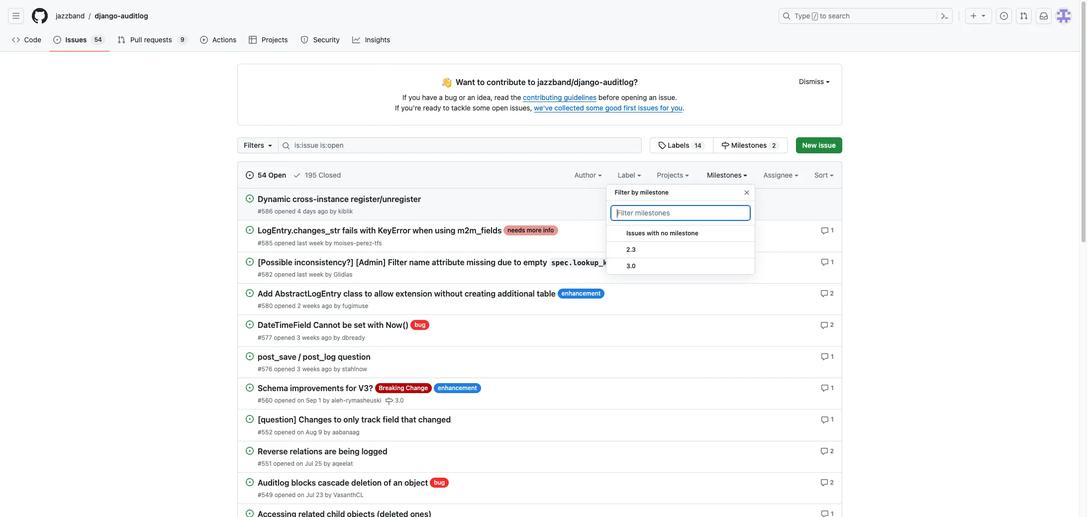 Task type: describe. For each thing, give the bounding box(es) containing it.
bug for datetimefield cannot be set with now()
[[415, 321, 426, 329]]

#549
[[258, 491, 273, 499]]

0 horizontal spatial enhancement link
[[434, 383, 481, 393]]

to inside "[question] changes to only track field that changed #552             opened on aug 9 by aabanaag"
[[334, 415, 342, 424]]

using
[[435, 226, 456, 235]]

open issue element for schema improvements for v3?
[[246, 383, 254, 392]]

open issue image for datetimefield cannot be set with now()
[[246, 321, 254, 329]]

code link
[[8, 32, 45, 47]]

auditlog blocks cascade deletion of an object
[[258, 479, 428, 487]]

0 horizontal spatial milestone
[[641, 189, 669, 196]]

open issue image for [possible inconsistency?] [admin] filter name attribute missing due to empty
[[246, 258, 254, 266]]

by inside menu
[[632, 189, 639, 196]]

[question] changes to only track field that changed link
[[258, 415, 451, 424]]

2 link for reverse relations are being logged
[[821, 446, 834, 455]]

aqeelat link
[[332, 460, 353, 467]]

open
[[269, 171, 286, 179]]

1 vertical spatial 3.0 link
[[386, 396, 404, 405]]

labels 14
[[666, 141, 702, 149]]

reverse relations are being logged link
[[258, 447, 388, 456]]

collected
[[555, 104, 584, 112]]

field
[[383, 415, 399, 424]]

datetimefield cannot be set with now() link
[[258, 321, 409, 330]]

rymasheuski
[[346, 397, 382, 404]]

set
[[354, 321, 366, 330]]

table
[[537, 289, 556, 298]]

#585             opened last week by moises-perez-tfs
[[258, 239, 382, 247]]

1 3 from the top
[[297, 334, 301, 341]]

bug inside the if you have a bug or an idea, read the contributing guidelines before opening an issue. if you're ready to tackle some open issues, we've collected some good first issues for you .
[[445, 93, 457, 102]]

glidias
[[334, 271, 353, 278]]

11 open issue element from the top
[[246, 509, 254, 517]]

code image
[[12, 36, 20, 44]]

now()
[[386, 321, 409, 330]]

open issue image for schema improvements for v3?
[[246, 384, 254, 392]]

glidias link
[[334, 271, 353, 278]]

fugimuse link
[[343, 302, 369, 310]]

assignee
[[764, 171, 795, 179]]

additional
[[498, 289, 535, 298]]

needs more info link for [possible inconsistency?] [admin] filter name attribute missing due to empty
[[629, 257, 683, 267]]

opened up datetimefield
[[275, 302, 296, 310]]

1 for [possible inconsistency?] [admin] filter name attribute missing due to empty
[[831, 258, 834, 266]]

open issue image for add abstractlogentry class to allow extension without creating additional table
[[246, 289, 254, 297]]

1 horizontal spatial if
[[403, 93, 407, 102]]

to right want at the left of page
[[477, 78, 485, 87]]

breaking
[[379, 384, 405, 392]]

last for [possible inconsistency?] [admin] filter name attribute missing due to empty
[[297, 271, 307, 278]]

logentry.changes_str fails with keyerror when using m2m_fields
[[258, 226, 502, 235]]

#552
[[258, 428, 273, 436]]

first
[[624, 104, 637, 112]]

open issue element for auditlog blocks cascade deletion of an object
[[246, 478, 254, 486]]

cannot
[[313, 321, 341, 330]]

👋 want to contribute to jazzband/django-auditlog?
[[442, 76, 638, 89]]

pull
[[131, 35, 142, 44]]

jul inside reverse relations are being logged #551             opened on jul 25 by aqeelat
[[305, 460, 313, 467]]

#585
[[258, 239, 273, 247]]

we've collected some good first issues for you link
[[534, 104, 683, 112]]

opened down datetimefield
[[274, 334, 295, 341]]

needs more info for logentry.changes_str fails with keyerror when using m2m_fields
[[508, 227, 554, 234]]

no
[[662, 230, 669, 237]]

on inside "[question] changes to only track field that changed #552             opened on aug 9 by aabanaag"
[[297, 428, 304, 436]]

on inside reverse relations are being logged #551             opened on jul 25 by aqeelat
[[296, 460, 303, 467]]

dismiss
[[800, 77, 826, 86]]

issue.
[[659, 93, 678, 102]]

aabanaag
[[333, 428, 360, 436]]

notifications image
[[1041, 12, 1049, 20]]

#586
[[258, 208, 273, 215]]

1 vertical spatial if
[[395, 104, 400, 112]]

open issue image for logentry.changes_str fails with keyerror when using m2m_fields
[[246, 226, 254, 234]]

more for logentry.changes_str fails with keyerror when using m2m_fields
[[527, 227, 542, 234]]

Issues search field
[[278, 137, 642, 153]]

moises-
[[334, 239, 357, 247]]

issue element
[[650, 137, 788, 153]]

projects link
[[245, 32, 293, 47]]

shield image
[[301, 36, 309, 44]]

changes
[[299, 415, 332, 424]]

missing
[[467, 258, 496, 267]]

comment image for [possible inconsistency?] [admin] filter name attribute missing due to empty
[[822, 258, 830, 266]]

to inside the if you have a bug or an idea, read the contributing guidelines before opening an issue. if you're ready to tackle some open issues, we've collected some good first issues for you .
[[443, 104, 450, 112]]

question
[[338, 352, 371, 361]]

#582             opened last week by glidias
[[258, 271, 353, 278]]

info for [possible inconsistency?] [admin] filter name attribute missing due to empty
[[668, 258, 679, 266]]

are
[[325, 447, 337, 456]]

be
[[343, 321, 352, 330]]

1 horizontal spatial an
[[468, 93, 476, 102]]

1 vertical spatial you
[[671, 104, 683, 112]]

for inside the if you have a bug or an idea, read the contributing guidelines before opening an issue. if you're ready to tackle some open issues, we've collected some good first issues for you .
[[661, 104, 670, 112]]

1 vertical spatial jul
[[306, 491, 314, 499]]

label button
[[618, 170, 642, 180]]

milestones button
[[707, 170, 748, 180]]

cross-
[[293, 195, 317, 204]]

vasanthcl
[[334, 491, 364, 499]]

cascade
[[318, 479, 350, 487]]

django-
[[95, 11, 121, 20]]

by down inconsistency?]
[[325, 271, 332, 278]]

with right set
[[368, 321, 384, 330]]

post_log
[[303, 352, 336, 361]]

ago down cannot
[[321, 334, 332, 341]]

new issue
[[803, 141, 836, 149]]

1 link for [question] changes to only track field that changed
[[822, 415, 834, 424]]

auditlog
[[121, 11, 148, 20]]

needs for logentry.changes_str fails with keyerror when using m2m_fields
[[508, 227, 526, 234]]

read
[[495, 93, 509, 102]]

table image
[[249, 36, 257, 44]]

comment image for logentry.changes_str fails with keyerror when using m2m_fields
[[822, 227, 830, 235]]

milestones for milestones
[[707, 171, 744, 179]]

inconsistency?]
[[295, 258, 354, 267]]

on down the blocks
[[298, 491, 305, 499]]

3.0 link inside menu
[[607, 258, 756, 275]]

opened inside "[question] changes to only track field that changed #552             opened on aug 9 by aabanaag"
[[274, 428, 295, 436]]

by inside dynamic cross-instance register/unregister #586             opened 4 days ago by kiblik
[[330, 208, 337, 215]]

change
[[406, 384, 428, 392]]

1 some from the left
[[473, 104, 490, 112]]

0 horizontal spatial projects
[[262, 35, 288, 44]]

1 for schema improvements for v3?
[[831, 384, 834, 392]]

fugimuse
[[343, 302, 369, 310]]

1 for [question] changes to only track field that changed
[[831, 416, 834, 423]]

0 horizontal spatial filter
[[388, 258, 407, 267]]

auditlog
[[258, 479, 289, 487]]

want
[[456, 78, 475, 87]]

new
[[803, 141, 817, 149]]

ago inside post_save / post_log question #576             opened 3 weeks ago by stahlnow
[[322, 365, 332, 373]]

closed
[[319, 171, 341, 179]]

weeks for cannot
[[302, 334, 320, 341]]

creating
[[465, 289, 496, 298]]

days
[[303, 208, 316, 215]]

14
[[695, 142, 702, 149]]

0 horizontal spatial for
[[346, 384, 357, 393]]

comment image for reverse relations are being logged
[[821, 447, 829, 455]]

schema
[[258, 384, 288, 393]]

plus image
[[970, 12, 978, 20]]

needs more info link for logentry.changes_str fails with keyerror when using m2m_fields
[[504, 226, 558, 236]]

ago inside dynamic cross-instance register/unregister #586             opened 4 days ago by kiblik
[[318, 208, 328, 215]]

opening
[[622, 93, 648, 102]]

jazzband/django-
[[538, 78, 603, 87]]

needs more info for [possible inconsistency?] [admin] filter name attribute missing due to empty
[[633, 258, 679, 266]]

[admin]
[[356, 258, 386, 267]]

stahlnow
[[342, 365, 367, 373]]

with inside menu
[[647, 230, 660, 237]]

sort
[[815, 171, 829, 179]]

triangle down image
[[266, 141, 274, 149]]

1 link for [possible inconsistency?] [admin] filter name attribute missing due to empty
[[822, 257, 834, 266]]

spec.lookup_kwarg
[[552, 259, 625, 267]]

by inside reverse relations are being logged #551             opened on jul 25 by aqeelat
[[324, 460, 331, 467]]

fails
[[342, 226, 358, 235]]

2 2 link from the top
[[821, 320, 834, 329]]

2 inside milestones 2
[[773, 142, 776, 149]]

25
[[315, 460, 322, 467]]

#549             opened on jul 23 by vasanthcl
[[258, 491, 364, 499]]

dbready
[[342, 334, 365, 341]]

good
[[606, 104, 622, 112]]

projects inside popup button
[[657, 171, 686, 179]]

open issue image for dynamic cross-instance register/unregister
[[246, 195, 254, 203]]

register/unregister
[[351, 195, 421, 204]]

open issue element for [question] changes to only track field that changed
[[246, 415, 254, 423]]

Search all issues text field
[[278, 137, 642, 153]]

0 horizontal spatial an
[[394, 479, 403, 487]]

triangle down image
[[980, 11, 988, 19]]

logentry.changes_str
[[258, 226, 341, 235]]

search
[[829, 11, 850, 20]]

without
[[434, 289, 463, 298]]

issues for issues
[[65, 35, 87, 44]]

add abstractlogentry class to allow extension without creating additional table link
[[258, 289, 556, 298]]

none search field containing filters
[[237, 137, 788, 153]]

opened down logentry.changes_str
[[275, 239, 296, 247]]



Task type: vqa. For each thing, say whether or not it's contained in the screenshot.
MOST COMMENTED link
no



Task type: locate. For each thing, give the bounding box(es) containing it.
0 vertical spatial week
[[309, 239, 324, 247]]

1 for logentry.changes_str fails with keyerror when using m2m_fields
[[831, 227, 834, 234]]

list containing jazzband
[[52, 8, 773, 24]]

comment image for [question] changes to only track field that changed
[[822, 416, 830, 424]]

0 horizontal spatial 54
[[94, 36, 102, 43]]

0 vertical spatial enhancement
[[562, 290, 601, 297]]

0 horizontal spatial some
[[473, 104, 490, 112]]

being
[[339, 447, 360, 456]]

54 inside 54 open link
[[258, 171, 267, 179]]

.
[[683, 104, 685, 112]]

issue opened image right code
[[53, 36, 61, 44]]

0 horizontal spatial issue opened image
[[53, 36, 61, 44]]

info for logentry.changes_str fails with keyerror when using m2m_fields
[[543, 227, 554, 234]]

needs more info up empty
[[508, 227, 554, 234]]

close menu image
[[744, 189, 752, 197]]

0 vertical spatial milestone
[[641, 189, 669, 196]]

projects down labels
[[657, 171, 686, 179]]

3.0 down 2.3 at top right
[[627, 262, 636, 270]]

issues up 2.3 at top right
[[627, 230, 646, 237]]

have
[[422, 93, 437, 102]]

1 horizontal spatial /
[[299, 352, 301, 361]]

0 vertical spatial 3.0 link
[[607, 258, 756, 275]]

pull requests
[[131, 35, 172, 44]]

graph image
[[353, 36, 361, 44]]

homepage image
[[32, 8, 48, 24]]

open
[[492, 104, 508, 112]]

9 inside "[question] changes to only track field that changed #552             opened on aug 9 by aabanaag"
[[319, 428, 322, 436]]

1 2 link from the top
[[821, 289, 834, 298]]

more
[[527, 227, 542, 234], [652, 258, 667, 266]]

enhancement link up changed
[[434, 383, 481, 393]]

4 1 link from the top
[[822, 383, 834, 392]]

week for logentry.changes_str fails with keyerror when using m2m_fields
[[309, 239, 324, 247]]

a
[[439, 93, 443, 102]]

tfs
[[375, 239, 382, 247]]

label
[[618, 171, 638, 179]]

Filter milestones text field
[[611, 205, 752, 221]]

1 horizontal spatial you
[[671, 104, 683, 112]]

info down issues with no milestone link
[[668, 258, 679, 266]]

6 open issue element from the top
[[246, 352, 254, 360]]

opened inside reverse relations are being logged #551             opened on jul 25 by aqeelat
[[273, 460, 295, 467]]

0 vertical spatial git pull request image
[[1021, 12, 1029, 20]]

on left aug
[[297, 428, 304, 436]]

more up empty
[[527, 227, 542, 234]]

new issue link
[[796, 137, 843, 153]]

1 horizontal spatial filter
[[615, 189, 630, 196]]

1 horizontal spatial bug link
[[430, 478, 449, 488]]

weeks down post_save / post_log question link
[[302, 365, 320, 373]]

milestone down projects popup button
[[641, 189, 669, 196]]

issues down jazzband link
[[65, 35, 87, 44]]

improvements
[[290, 384, 344, 393]]

1 vertical spatial 3
[[297, 365, 301, 373]]

of
[[384, 479, 392, 487]]

deletion
[[351, 479, 382, 487]]

more down the issues with no milestone
[[652, 258, 667, 266]]

issue opened image
[[1001, 12, 1009, 20], [53, 36, 61, 44], [246, 171, 254, 179]]

[question]
[[258, 415, 297, 424]]

weeks
[[303, 302, 320, 310], [302, 334, 320, 341], [302, 365, 320, 373]]

week up inconsistency?]
[[309, 239, 324, 247]]

3 1 link from the top
[[822, 352, 834, 361]]

abstractlogentry
[[275, 289, 342, 298]]

/ inside post_save / post_log question #576             opened 3 weeks ago by stahlnow
[[299, 352, 301, 361]]

issue opened image right triangle down image in the top right of the page
[[1001, 12, 1009, 20]]

milestones inside issue element
[[732, 141, 767, 149]]

weeks for abstractlogentry
[[303, 302, 320, 310]]

aleh-rymasheuski link
[[332, 397, 382, 404]]

opened down [possible
[[274, 271, 296, 278]]

2 open issue image from the top
[[246, 289, 254, 297]]

auditlog?
[[603, 78, 638, 87]]

enhancement down spec.lookup_kwarg
[[562, 290, 601, 297]]

to up contributing at the top of the page
[[528, 78, 536, 87]]

bug right "a"
[[445, 93, 457, 102]]

0 horizontal spatial git pull request image
[[118, 36, 125, 44]]

5 1 link from the top
[[822, 415, 834, 424]]

kiblik link
[[338, 208, 353, 215]]

2 vertical spatial issue opened image
[[246, 171, 254, 179]]

for
[[661, 104, 670, 112], [346, 384, 357, 393]]

/ inside the jazzband / django-auditlog
[[89, 12, 91, 20]]

ago up cannot
[[322, 302, 332, 310]]

jazzband / django-auditlog
[[56, 11, 148, 20]]

list
[[52, 8, 773, 24]]

1 vertical spatial last
[[297, 271, 307, 278]]

0 horizontal spatial enhancement
[[438, 384, 477, 392]]

1 vertical spatial info
[[668, 258, 679, 266]]

if left you're
[[395, 104, 400, 112]]

0 vertical spatial if
[[403, 93, 407, 102]]

3.0 link
[[607, 258, 756, 275], [386, 396, 404, 405]]

issue opened image inside 54 open link
[[246, 171, 254, 179]]

open issue image for post_save / post_log question
[[246, 352, 254, 360]]

#577
[[258, 334, 272, 341]]

by down label popup button
[[632, 189, 639, 196]]

ago right the days
[[318, 208, 328, 215]]

git pull request image left notifications "image"
[[1021, 12, 1029, 20]]

1 open issue element from the top
[[246, 194, 254, 203]]

0 horizontal spatial 3.0 link
[[386, 396, 404, 405]]

post_save
[[258, 352, 297, 361]]

2 last from the top
[[297, 271, 307, 278]]

issues for issues with no milestone
[[627, 230, 646, 237]]

if up you're
[[403, 93, 407, 102]]

1 horizontal spatial enhancement link
[[558, 289, 605, 299]]

3.0
[[627, 262, 636, 270], [395, 397, 404, 404]]

0 vertical spatial 3.0
[[627, 262, 636, 270]]

1 week from the top
[[309, 239, 324, 247]]

tag image
[[659, 141, 666, 149]]

0 vertical spatial issue opened image
[[1001, 12, 1009, 20]]

logged
[[362, 447, 388, 456]]

3 inside post_save / post_log question #576             opened 3 weeks ago by stahlnow
[[297, 365, 301, 373]]

needs for [possible inconsistency?] [admin] filter name attribute missing due to empty
[[633, 258, 650, 266]]

7 open issue element from the top
[[246, 383, 254, 392]]

2 open issue element from the top
[[246, 226, 254, 234]]

2 3 from the top
[[297, 365, 301, 373]]

4 open issue image from the top
[[246, 447, 254, 455]]

1 vertical spatial 3.0
[[395, 397, 404, 404]]

1 vertical spatial milestone
[[670, 230, 699, 237]]

type / to search
[[795, 11, 850, 20]]

on down relations
[[296, 460, 303, 467]]

3 down post_save / post_log question link
[[297, 365, 301, 373]]

open issue element for reverse relations are being logged
[[246, 446, 254, 455]]

issue
[[819, 141, 836, 149]]

actions
[[213, 35, 237, 44]]

#582
[[258, 271, 273, 278]]

insights link
[[349, 32, 395, 47]]

with up 'perez-'
[[360, 226, 376, 235]]

/ for type
[[814, 13, 817, 20]]

milestone image
[[386, 397, 394, 405]]

milestones right milestone icon
[[732, 141, 767, 149]]

the
[[511, 93, 521, 102]]

last up abstractlogentry
[[297, 271, 307, 278]]

0 vertical spatial projects
[[262, 35, 288, 44]]

keyerror
[[378, 226, 411, 235]]

an right or
[[468, 93, 476, 102]]

issues,
[[510, 104, 532, 112]]

stahlnow link
[[342, 365, 367, 373]]

week for [possible inconsistency?] [admin] filter name attribute missing due to empty
[[309, 271, 324, 278]]

with
[[360, 226, 376, 235], [647, 230, 660, 237], [368, 321, 384, 330]]

name
[[409, 258, 430, 267]]

open issue image for [question] changes to only track field that changed
[[246, 415, 254, 423]]

by right 25
[[324, 460, 331, 467]]

#560
[[258, 397, 273, 404]]

an right of
[[394, 479, 403, 487]]

attribute
[[432, 258, 465, 267]]

1 horizontal spatial projects
[[657, 171, 686, 179]]

logentry.changes_str fails with keyerror when using m2m_fields link
[[258, 226, 502, 235]]

2 vertical spatial weeks
[[302, 365, 320, 373]]

1 horizontal spatial some
[[586, 104, 604, 112]]

3 open issue image from the top
[[246, 321, 254, 329]]

0 vertical spatial bug link
[[411, 320, 430, 330]]

relations
[[290, 447, 323, 456]]

1 link for post_save / post_log question
[[822, 352, 834, 361]]

more for [possible inconsistency?] [admin] filter name attribute missing due to empty
[[652, 258, 667, 266]]

on left sep
[[297, 397, 304, 404]]

to left only
[[334, 415, 342, 424]]

1 vertical spatial 54
[[258, 171, 267, 179]]

/ for post_save
[[299, 352, 301, 361]]

open issue element for post_save / post_log question
[[246, 352, 254, 360]]

0 vertical spatial for
[[661, 104, 670, 112]]

by left aleh-
[[323, 397, 330, 404]]

1 link for schema improvements for v3?
[[822, 383, 834, 392]]

1 last from the top
[[297, 239, 307, 247]]

comment image inside 2 'link'
[[821, 479, 829, 487]]

1 open issue image from the top
[[246, 195, 254, 203]]

0 vertical spatial enhancement link
[[558, 289, 605, 299]]

bug for auditlog blocks cascade deletion of an object
[[434, 479, 445, 486]]

comment image
[[822, 227, 830, 235], [822, 384, 830, 392], [821, 479, 829, 487], [822, 511, 830, 517]]

0 vertical spatial info
[[543, 227, 554, 234]]

1 vertical spatial bug
[[415, 321, 426, 329]]

milestones for milestones 2
[[732, 141, 767, 149]]

opened
[[275, 208, 296, 215], [275, 239, 296, 247], [274, 271, 296, 278], [275, 302, 296, 310], [274, 334, 295, 341], [274, 365, 295, 373], [275, 397, 296, 404], [274, 428, 295, 436], [273, 460, 295, 467], [275, 491, 296, 499]]

4
[[297, 208, 301, 215]]

issues inside menu
[[627, 230, 646, 237]]

54 left open
[[258, 171, 267, 179]]

0 horizontal spatial needs
[[508, 227, 526, 234]]

1 1 link from the top
[[822, 226, 834, 235]]

8 open issue element from the top
[[246, 415, 254, 423]]

0 vertical spatial 54
[[94, 36, 102, 43]]

1 link for logentry.changes_str fails with keyerror when using m2m_fields
[[822, 226, 834, 235]]

needs more info link up empty
[[504, 226, 558, 236]]

3 2 link from the top
[[821, 446, 834, 455]]

open issue image
[[246, 226, 254, 234], [246, 258, 254, 266], [246, 321, 254, 329], [246, 384, 254, 392], [246, 415, 254, 423]]

1 vertical spatial git pull request image
[[118, 36, 125, 44]]

0 vertical spatial last
[[297, 239, 307, 247]]

weeks up post_save / post_log question link
[[302, 334, 320, 341]]

54 down the jazzband / django-auditlog
[[94, 36, 102, 43]]

1 vertical spatial bug link
[[430, 478, 449, 488]]

4 2 link from the top
[[821, 478, 834, 487]]

0 horizontal spatial 9
[[181, 36, 185, 43]]

#580
[[258, 302, 273, 310]]

menu
[[607, 180, 756, 283]]

195
[[305, 171, 317, 179]]

comment image
[[822, 258, 830, 266], [821, 290, 829, 298], [821, 321, 829, 329], [822, 353, 830, 361], [822, 416, 830, 424], [821, 447, 829, 455]]

0 vertical spatial 3
[[297, 334, 301, 341]]

sort button
[[815, 170, 834, 180]]

1 horizontal spatial needs
[[633, 258, 650, 266]]

1 horizontal spatial info
[[668, 258, 679, 266]]

1 open issue image from the top
[[246, 226, 254, 234]]

empty
[[524, 258, 548, 267]]

[possible
[[258, 258, 293, 267]]

3 open issue element from the top
[[246, 257, 254, 266]]

3.0 link down breaking
[[386, 396, 404, 405]]

by right 23
[[325, 491, 332, 499]]

ago down the post_log
[[322, 365, 332, 373]]

1 horizontal spatial 54
[[258, 171, 267, 179]]

0 vertical spatial milestones
[[732, 141, 767, 149]]

1 horizontal spatial 3.0
[[627, 262, 636, 270]]

security
[[313, 35, 340, 44]]

None search field
[[237, 137, 788, 153]]

by left the fugimuse
[[334, 302, 341, 310]]

2 horizontal spatial /
[[814, 13, 817, 20]]

open issue image for auditlog blocks cascade deletion of an object
[[246, 478, 254, 486]]

enhancement link down spec.lookup_kwarg
[[558, 289, 605, 299]]

needs more info down 2.3 at top right
[[633, 258, 679, 266]]

1 vertical spatial weeks
[[302, 334, 320, 341]]

1 horizontal spatial more
[[652, 258, 667, 266]]

/ inside 'type / to search'
[[814, 13, 817, 20]]

comment image for schema improvements for v3?
[[822, 384, 830, 392]]

issues with no milestone
[[627, 230, 699, 237]]

#560             opened on sep 1 by aleh-rymasheuski
[[258, 397, 382, 404]]

post_save / post_log question link
[[258, 352, 371, 361]]

1 horizontal spatial git pull request image
[[1021, 12, 1029, 20]]

bug link for datetimefield cannot be set with now()
[[411, 320, 430, 330]]

milestone image
[[722, 141, 730, 149]]

weeks down abstractlogentry
[[303, 302, 320, 310]]

/ left the post_log
[[299, 352, 301, 361]]

/ left the django-
[[89, 12, 91, 20]]

for down issue.
[[661, 104, 670, 112]]

opened down "[question]"
[[274, 428, 295, 436]]

1 vertical spatial week
[[309, 271, 324, 278]]

open issue element for add abstractlogentry class to allow extension without creating additional table
[[246, 289, 254, 297]]

perez-
[[357, 239, 375, 247]]

2 some from the left
[[586, 104, 604, 112]]

0 vertical spatial filter
[[615, 189, 630, 196]]

jul left 23
[[306, 491, 314, 499]]

insights
[[365, 35, 390, 44]]

opened down reverse
[[273, 460, 295, 467]]

week down inconsistency?]
[[309, 271, 324, 278]]

opened inside dynamic cross-instance register/unregister #586             opened 4 days ago by kiblik
[[275, 208, 296, 215]]

needs up due
[[508, 227, 526, 234]]

1 vertical spatial needs more info link
[[629, 257, 683, 267]]

opened down schema
[[275, 397, 296, 404]]

1 vertical spatial needs more info
[[633, 258, 679, 266]]

54 for 54
[[94, 36, 102, 43]]

jazzband
[[56, 11, 85, 20]]

3.0 right milestone icon
[[395, 397, 404, 404]]

54
[[94, 36, 102, 43], [258, 171, 267, 179]]

opened down "post_save"
[[274, 365, 295, 373]]

2
[[773, 142, 776, 149], [831, 290, 834, 297], [297, 302, 301, 310], [831, 321, 834, 329], [831, 447, 834, 455], [831, 479, 834, 486]]

bug link for auditlog blocks cascade deletion of an object
[[430, 478, 449, 488]]

schema improvements for v3?
[[258, 384, 373, 393]]

0 vertical spatial more
[[527, 227, 542, 234]]

aug
[[306, 428, 317, 436]]

to right ready
[[443, 104, 450, 112]]

bug right object
[[434, 479, 445, 486]]

git pull request image for the top issue opened image
[[1021, 12, 1029, 20]]

5 open issue image from the top
[[246, 415, 254, 423]]

1 horizontal spatial milestone
[[670, 230, 699, 237]]

0 horizontal spatial bug link
[[411, 320, 430, 330]]

/ for jazzband
[[89, 12, 91, 20]]

2 link for auditlog blocks cascade deletion of an object
[[821, 478, 834, 487]]

5 open issue image from the top
[[246, 478, 254, 486]]

before
[[599, 93, 620, 102]]

open issue element for datetimefield cannot be set with now()
[[246, 320, 254, 329]]

you up you're
[[409, 93, 420, 102]]

we've
[[534, 104, 553, 112]]

you down issue.
[[671, 104, 683, 112]]

milestones 2
[[730, 141, 776, 149]]

by right aug
[[324, 428, 331, 436]]

0 horizontal spatial /
[[89, 12, 91, 20]]

assignee button
[[764, 170, 799, 180]]

some down before
[[586, 104, 604, 112]]

/ right type
[[814, 13, 817, 20]]

labels
[[668, 141, 690, 149]]

3 down datetimefield
[[297, 334, 301, 341]]

1
[[831, 227, 834, 234], [831, 258, 834, 266], [831, 353, 834, 360], [831, 384, 834, 392], [319, 397, 321, 404], [831, 416, 834, 423]]

1 vertical spatial more
[[652, 258, 667, 266]]

contribute
[[487, 78, 526, 87]]

by inside post_save / post_log question #576             opened 3 weeks ago by stahlnow
[[334, 365, 341, 373]]

dynamic
[[258, 195, 291, 204]]

by down instance
[[330, 208, 337, 215]]

to right due
[[514, 258, 522, 267]]

6 open issue image from the top
[[246, 510, 254, 517]]

2 1 link from the top
[[822, 257, 834, 266]]

comment image for auditlog blocks cascade deletion of an object
[[821, 479, 829, 487]]

search image
[[282, 142, 290, 150]]

2 link for add abstractlogentry class to allow extension without creating additional table
[[821, 289, 834, 298]]

play image
[[200, 36, 208, 44]]

open issue element
[[246, 194, 254, 203], [246, 226, 254, 234], [246, 257, 254, 266], [246, 289, 254, 297], [246, 320, 254, 329], [246, 352, 254, 360], [246, 383, 254, 392], [246, 415, 254, 423], [246, 446, 254, 455], [246, 478, 254, 486], [246, 509, 254, 517]]

bug link right now() in the bottom of the page
[[411, 320, 430, 330]]

1 horizontal spatial enhancement
[[562, 290, 601, 297]]

comment image for add abstractlogentry class to allow extension without creating additional table
[[821, 290, 829, 298]]

open issue element for logentry.changes_str fails with keyerror when using m2m_fields
[[246, 226, 254, 234]]

aqeelat
[[332, 460, 353, 467]]

0 vertical spatial you
[[409, 93, 420, 102]]

1 vertical spatial projects
[[657, 171, 686, 179]]

needs more info link
[[504, 226, 558, 236], [629, 257, 683, 267]]

2 horizontal spatial an
[[649, 93, 657, 102]]

dynamic cross-instance register/unregister link
[[258, 195, 421, 204]]

0 vertical spatial needs more info link
[[504, 226, 558, 236]]

0 horizontal spatial needs more info link
[[504, 226, 558, 236]]

for up aleh-rymasheuski 'link'
[[346, 384, 357, 393]]

3 open issue image from the top
[[246, 352, 254, 360]]

bug right now() in the bottom of the page
[[415, 321, 426, 329]]

10 open issue element from the top
[[246, 478, 254, 486]]

bug link right object
[[430, 478, 449, 488]]

9 right aug
[[319, 428, 322, 436]]

add abstractlogentry class to allow extension without creating additional table
[[258, 289, 556, 298]]

by left moises-
[[325, 239, 332, 247]]

1 horizontal spatial 9
[[319, 428, 322, 436]]

guidelines
[[564, 93, 597, 102]]

2 week from the top
[[309, 271, 324, 278]]

last for logentry.changes_str fails with keyerror when using m2m_fields
[[297, 239, 307, 247]]

2 horizontal spatial issue opened image
[[1001, 12, 1009, 20]]

enhancement up changed
[[438, 384, 477, 392]]

weeks inside post_save / post_log question #576             opened 3 weeks ago by stahlnow
[[302, 365, 320, 373]]

milestone up 2.3 link
[[670, 230, 699, 237]]

1 vertical spatial enhancement
[[438, 384, 477, 392]]

0 vertical spatial weeks
[[303, 302, 320, 310]]

by down datetimefield cannot be set with now() link
[[334, 334, 340, 341]]

menu containing filter by milestone
[[607, 180, 756, 283]]

0 vertical spatial jul
[[305, 460, 313, 467]]

2 open issue image from the top
[[246, 258, 254, 266]]

open issue image for reverse relations are being logged
[[246, 447, 254, 455]]

open issue image
[[246, 195, 254, 203], [246, 289, 254, 297], [246, 352, 254, 360], [246, 447, 254, 455], [246, 478, 254, 486], [246, 510, 254, 517]]

v3?
[[359, 384, 373, 393]]

filter left name
[[388, 258, 407, 267]]

5 open issue element from the top
[[246, 320, 254, 329]]

last down logentry.changes_str
[[297, 239, 307, 247]]

git pull request image left pull
[[118, 36, 125, 44]]

1 vertical spatial 9
[[319, 428, 322, 436]]

bug
[[445, 93, 457, 102], [415, 321, 426, 329], [434, 479, 445, 486]]

0 horizontal spatial 3.0
[[395, 397, 404, 404]]

info up empty
[[543, 227, 554, 234]]

open issue element for dynamic cross-instance register/unregister
[[246, 194, 254, 203]]

to right class
[[365, 289, 372, 298]]

9 open issue element from the top
[[246, 446, 254, 455]]

0 vertical spatial bug
[[445, 93, 457, 102]]

0 horizontal spatial if
[[395, 104, 400, 112]]

opened left 4
[[275, 208, 296, 215]]

git pull request image for the left issue opened image
[[118, 36, 125, 44]]

1 horizontal spatial issue opened image
[[246, 171, 254, 179]]

by left stahlnow link
[[334, 365, 341, 373]]

info
[[543, 227, 554, 234], [668, 258, 679, 266]]

9 left play image on the top
[[181, 36, 185, 43]]

some down 'idea,'
[[473, 104, 490, 112]]

schema improvements for v3? link
[[258, 384, 373, 393]]

comment image for post_save / post_log question
[[822, 353, 830, 361]]

milestone
[[641, 189, 669, 196], [670, 230, 699, 237]]

0 horizontal spatial issues
[[65, 35, 87, 44]]

1 vertical spatial enhancement link
[[434, 383, 481, 393]]

0 vertical spatial needs more info
[[508, 227, 554, 234]]

1 for post_save / post_log question
[[831, 353, 834, 360]]

command palette image
[[941, 12, 949, 20]]

1 horizontal spatial 3.0 link
[[607, 258, 756, 275]]

4 open issue image from the top
[[246, 384, 254, 392]]

0 vertical spatial issues
[[65, 35, 87, 44]]

opened inside post_save / post_log question #576             opened 3 weeks ago by stahlnow
[[274, 365, 295, 373]]

1 vertical spatial needs
[[633, 258, 650, 266]]

0 vertical spatial needs
[[508, 227, 526, 234]]

open issue element for [possible inconsistency?] [admin] filter name attribute missing due to empty
[[246, 257, 254, 266]]

to left search
[[821, 11, 827, 20]]

4 open issue element from the top
[[246, 289, 254, 297]]

git pull request image
[[1021, 12, 1029, 20], [118, 36, 125, 44]]

track
[[362, 415, 381, 424]]

0 horizontal spatial you
[[409, 93, 420, 102]]

0 horizontal spatial info
[[543, 227, 554, 234]]

check image
[[293, 171, 301, 179]]

milestones inside popup button
[[707, 171, 744, 179]]

needs down 2.3 at top right
[[633, 258, 650, 266]]

👋
[[442, 76, 452, 89]]

1 horizontal spatial needs more info link
[[629, 257, 683, 267]]

filter down label on the right
[[615, 189, 630, 196]]

opened down auditlog
[[275, 491, 296, 499]]

54 for 54 open
[[258, 171, 267, 179]]

an up issues
[[649, 93, 657, 102]]

by inside "[question] changes to only track field that changed #552             opened on aug 9 by aabanaag"
[[324, 428, 331, 436]]

0 vertical spatial 9
[[181, 36, 185, 43]]

3.0 link down issues with no milestone link
[[607, 258, 756, 275]]

filter inside menu
[[615, 189, 630, 196]]

195 closed link
[[293, 170, 341, 180]]

1 horizontal spatial needs more info
[[633, 258, 679, 266]]

1 vertical spatial filter
[[388, 258, 407, 267]]



